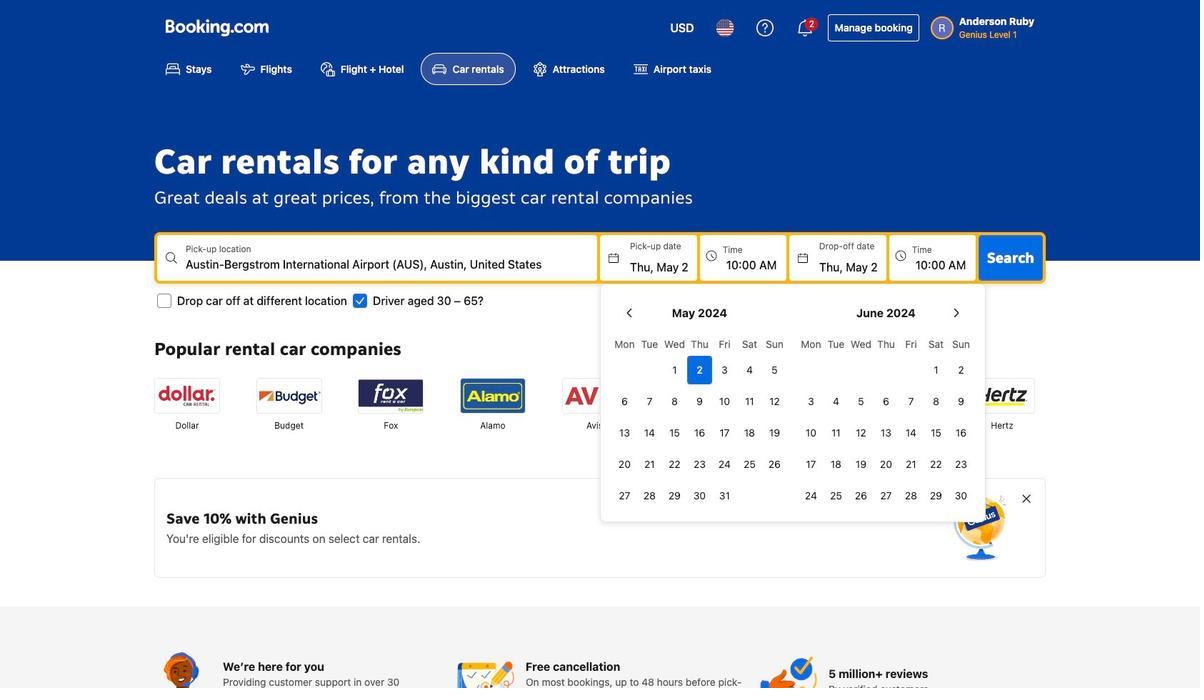 Task type: vqa. For each thing, say whether or not it's contained in the screenshot.
the top property
no



Task type: locate. For each thing, give the bounding box(es) containing it.
we're here for you image
[[154, 653, 212, 688]]

1 horizontal spatial grid
[[799, 330, 974, 510]]

fox logo image
[[359, 379, 423, 413]]

29 June 2024 checkbox
[[924, 482, 949, 510]]

1 June 2024 checkbox
[[924, 356, 949, 385]]

18 May 2024 checkbox
[[737, 419, 762, 448]]

cell
[[687, 353, 712, 385]]

27 June 2024 checkbox
[[874, 482, 899, 510]]

29 May 2024 checkbox
[[662, 482, 687, 510]]

hertz pp domestic logo image
[[874, 379, 938, 413]]

26 June 2024 checkbox
[[849, 482, 874, 510]]

6 May 2024 checkbox
[[612, 388, 637, 416]]

2 grid from the left
[[799, 330, 974, 510]]

thrifty logo image
[[767, 379, 831, 413]]

23 May 2024 checkbox
[[687, 450, 712, 479]]

0 horizontal spatial grid
[[612, 330, 787, 510]]

11 May 2024 checkbox
[[737, 388, 762, 416]]

16 June 2024 checkbox
[[949, 419, 974, 448]]

5 May 2024 checkbox
[[762, 356, 787, 385]]

3 May 2024 checkbox
[[712, 356, 737, 385]]

25 May 2024 checkbox
[[737, 450, 762, 479]]

6 June 2024 checkbox
[[874, 388, 899, 416]]

2 June 2024 checkbox
[[949, 356, 974, 385]]

7 June 2024 checkbox
[[899, 388, 924, 416]]

11 June 2024 checkbox
[[824, 419, 849, 448]]

cell inside "grid"
[[687, 353, 712, 385]]

5 million+ reviews image
[[760, 653, 818, 688]]

15 June 2024 checkbox
[[924, 419, 949, 448]]

1 May 2024 checkbox
[[662, 356, 687, 385]]

booking.com online hotel reservations image
[[166, 19, 269, 36]]

30 May 2024 checkbox
[[687, 482, 712, 510]]

4 May 2024 checkbox
[[737, 356, 762, 385]]

5 June 2024 checkbox
[[849, 388, 874, 416]]

dollar logo image
[[155, 379, 219, 413]]

14 June 2024 checkbox
[[899, 419, 924, 448]]

13 June 2024 checkbox
[[874, 419, 899, 448]]

28 May 2024 checkbox
[[637, 482, 662, 510]]

25 June 2024 checkbox
[[824, 482, 849, 510]]

22 May 2024 checkbox
[[662, 450, 687, 479]]

alamo logo image
[[461, 379, 525, 413]]

avis logo image
[[563, 379, 627, 413]]

27 May 2024 checkbox
[[612, 482, 637, 510]]

grid
[[612, 330, 787, 510], [799, 330, 974, 510]]



Task type: describe. For each thing, give the bounding box(es) containing it.
19 June 2024 checkbox
[[849, 450, 874, 479]]

Pick-up location field
[[186, 256, 597, 273]]

20 June 2024 checkbox
[[874, 450, 899, 479]]

26 May 2024 checkbox
[[762, 450, 787, 479]]

12 May 2024 checkbox
[[762, 388, 787, 416]]

17 May 2024 checkbox
[[712, 419, 737, 448]]

18 June 2024 checkbox
[[824, 450, 849, 479]]

12 June 2024 checkbox
[[849, 419, 874, 448]]

9 June 2024 checkbox
[[949, 388, 974, 416]]

free cancellation image
[[457, 653, 515, 688]]

21 June 2024 checkbox
[[899, 450, 924, 479]]

2 May 2024 checkbox
[[687, 356, 712, 385]]

28 June 2024 checkbox
[[899, 482, 924, 510]]

24 June 2024 checkbox
[[799, 482, 824, 510]]

14 May 2024 checkbox
[[637, 419, 662, 448]]

1 grid from the left
[[612, 330, 787, 510]]

19 May 2024 checkbox
[[762, 419, 787, 448]]

13 May 2024 checkbox
[[612, 419, 637, 448]]

10 June 2024 checkbox
[[799, 419, 824, 448]]

15 May 2024 checkbox
[[662, 419, 687, 448]]

7 May 2024 checkbox
[[637, 388, 662, 416]]

8 May 2024 checkbox
[[662, 388, 687, 416]]

16 May 2024 checkbox
[[687, 419, 712, 448]]

20 May 2024 checkbox
[[612, 450, 637, 479]]

22 June 2024 checkbox
[[924, 450, 949, 479]]

23 June 2024 checkbox
[[949, 450, 974, 479]]

30 June 2024 checkbox
[[949, 482, 974, 510]]

8 June 2024 checkbox
[[924, 388, 949, 416]]

31 May 2024 checkbox
[[712, 482, 737, 510]]

21 May 2024 checkbox
[[637, 450, 662, 479]]

hertz logo image
[[970, 379, 1035, 413]]

sixt logo image
[[665, 379, 729, 413]]

9 May 2024 checkbox
[[687, 388, 712, 416]]

10 May 2024 checkbox
[[712, 388, 737, 416]]

3 June 2024 checkbox
[[799, 388, 824, 416]]

17 June 2024 checkbox
[[799, 450, 824, 479]]

4 June 2024 checkbox
[[824, 388, 849, 416]]

budget logo image
[[257, 379, 321, 413]]

24 May 2024 checkbox
[[712, 450, 737, 479]]



